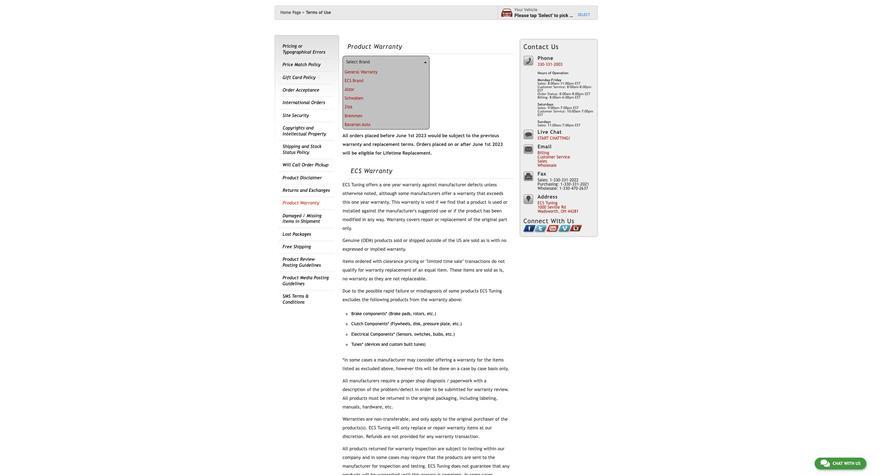 Task type: locate. For each thing, give the bounding box(es) containing it.
2 vertical spatial items
[[467, 425, 478, 430]]

1 vertical spatial require
[[411, 455, 426, 460]]

2022
[[570, 178, 579, 183]]

international
[[283, 100, 310, 105]]

pick
[[560, 12, 569, 18]]

0 vertical spatial components*
[[365, 322, 389, 327]]

replacement inside all orders placed before june 1st 2023 would be subject to the previous warranty and replacement terms. orders placed on or after june 1st 2023 will be eligible for lifetime replacement.
[[373, 142, 400, 147]]

wholesale:
[[538, 186, 558, 191]]

excludes
[[343, 297, 361, 302]]

0 horizontal spatial year
[[361, 200, 370, 205]]

returns and exchanges link
[[283, 188, 330, 193]]

problem/defect
[[381, 387, 414, 392]]

ecs down transactions
[[480, 288, 488, 294]]

1 horizontal spatial orders
[[417, 142, 431, 147]]

conditions
[[283, 299, 305, 305]]

0 horizontal spatial inspection
[[380, 464, 401, 469]]

2 horizontal spatial us
[[856, 461, 861, 466]]

subject inside all orders placed before june 1st 2023 would be subject to the previous warranty and replacement terms. orders placed on or after june 1st 2023 will be eligible for lifetime replacement.
[[449, 133, 465, 138]]

0 horizontal spatial product warranty
[[283, 200, 319, 206]]

1 horizontal spatial placed
[[433, 142, 447, 147]]

1 vertical spatial june
[[473, 142, 483, 147]]

the up the must
[[373, 387, 380, 392]]

items left the at
[[467, 425, 478, 430]]

only up provided at the bottom left
[[401, 425, 410, 430]]

etc.) for brake components* (brake pads, rotors, etc.)
[[427, 311, 436, 316]]

year up although
[[392, 182, 401, 187]]

1 vertical spatial on
[[451, 366, 456, 371]]

of inside due to the possible rapid failure or misdiagnosis of some products ecs tuning excludes the following products from the warranty above:
[[443, 288, 448, 294]]

a inside your vehicle please tap 'select' to pick a vehicle
[[570, 12, 572, 18]]

0 vertical spatial june
[[396, 133, 407, 138]]

require down above,
[[381, 378, 396, 383]]

1 horizontal spatial select
[[578, 12, 590, 17]]

policy for gift card policy
[[303, 75, 316, 80]]

a
[[570, 12, 572, 18], [380, 182, 382, 187], [453, 191, 456, 196], [467, 200, 469, 205], [374, 357, 376, 363], [453, 357, 456, 363], [457, 366, 460, 371], [397, 378, 400, 383], [484, 378, 487, 383]]

orders down acceptance
[[311, 100, 325, 105]]

0 horizontal spatial /
[[303, 213, 305, 218]]

subject up after
[[449, 133, 465, 138]]

0 vertical spatial original
[[482, 217, 497, 222]]

0 vertical spatial terms
[[306, 10, 318, 15]]

only
[[421, 417, 429, 422], [401, 425, 410, 430]]

all for all manufacturers require a proper shop diagnosis / paperwork with a description of the problem/defect in order to be submitted for warranty review. all products must be returned in the original packaging, including labeling, manuals, hardware, etc.
[[343, 378, 348, 383]]

be left warrantied
[[371, 472, 376, 475]]

4 all from the top
[[343, 446, 348, 451]]

match
[[295, 62, 307, 67]]

1 horizontal spatial year
[[392, 182, 401, 187]]

testing
[[468, 446, 482, 451]]

some up the "above:"
[[449, 288, 460, 294]]

2 vertical spatial policy
[[297, 150, 309, 155]]

posting inside product review posting guidelines
[[283, 263, 298, 268]]

(devices
[[365, 342, 380, 347]]

home page
[[281, 10, 301, 15]]

hours
[[538, 71, 547, 75]]

returned down problem/defect
[[387, 396, 405, 401]]

0 horizontal spatial original
[[419, 396, 435, 401]]

1 vertical spatial may
[[401, 455, 409, 460]]

the down within
[[488, 455, 495, 460]]

packages
[[293, 231, 311, 237]]

guidelines for review
[[299, 263, 321, 268]]

product up select brand
[[348, 43, 372, 50]]

chat
[[550, 129, 562, 135], [833, 461, 843, 466]]

repair down suggested
[[421, 217, 434, 222]]

price match policy
[[283, 62, 321, 67]]

pressure
[[423, 322, 439, 327]]

billing
[[538, 151, 549, 155]]

email
[[538, 143, 552, 149]]

ecs inside due to the possible rapid failure or misdiagnosis of some products ecs tuning excludes the following products from the warranty above:
[[480, 288, 488, 294]]

1 horizontal spatial any
[[427, 434, 434, 439]]

1 vertical spatial us
[[568, 217, 575, 225]]

due
[[343, 288, 351, 294]]

product inside product media posting guidelines
[[283, 275, 299, 281]]

8:00pm down 11:00pm
[[572, 92, 584, 96]]

guidelines down review in the bottom left of the page
[[299, 263, 321, 268]]

us down 44281
[[568, 217, 575, 225]]

3 customer from the top
[[538, 155, 556, 160]]

guidelines inside product review posting guidelines
[[299, 263, 321, 268]]

0 vertical spatial service:
[[554, 85, 566, 89]]

pricing
[[405, 259, 419, 264]]

phone 330-331-2003
[[538, 55, 563, 67]]

be left done
[[433, 366, 438, 371]]

1 vertical spatial product
[[466, 208, 482, 214]]

of
[[319, 10, 323, 15], [548, 71, 552, 75], [468, 217, 472, 222], [443, 238, 447, 243], [413, 268, 417, 273], [443, 288, 448, 294], [367, 387, 371, 392], [496, 417, 500, 422]]

1 all from the top
[[343, 133, 348, 138]]

0 vertical spatial returned
[[387, 396, 405, 401]]

the inside all orders placed before june 1st 2023 would be subject to the previous warranty and replacement terms. orders placed on or after june 1st 2023 will be eligible for lifetime replacement.
[[472, 133, 479, 138]]

be right the would
[[442, 133, 448, 138]]

returns
[[283, 188, 299, 193]]

1 vertical spatial 2023
[[492, 142, 503, 147]]

policy for price match policy
[[308, 62, 321, 67]]

1 horizontal spatial /
[[447, 378, 449, 383]]

manufacturer down company
[[343, 464, 371, 469]]

shipment
[[301, 219, 320, 224]]

0 horizontal spatial placed
[[365, 133, 379, 138]]

for inside warranties are non-transferable, and only apply to the original purchaser of the products(s). ecs tuning will only replace or repair warranty items at our discretion. refunds are not provided for any warranty transaction.
[[419, 434, 425, 439]]

1 vertical spatial one
[[352, 200, 359, 205]]

brand down general warranty
[[353, 78, 364, 83]]

/
[[303, 213, 305, 218], [447, 378, 449, 383]]

1 horizontal spatial one
[[383, 182, 391, 187]]

0 horizontal spatial 331-
[[546, 62, 554, 67]]

0 vertical spatial select
[[578, 12, 590, 17]]

shipping and stock status policy link
[[283, 144, 322, 155]]

etc.)
[[427, 311, 436, 316], [453, 322, 462, 327], [446, 332, 455, 337]]

product down returns
[[283, 200, 299, 206]]

no inside the 'genuine (oem) products sold or shipped outside of the us are sold as is with no expressed or implied warranty.'
[[502, 238, 507, 243]]

clutch
[[352, 322, 364, 327]]

1 vertical spatial original
[[419, 396, 435, 401]]

our right the at
[[485, 425, 492, 430]]

the up way.
[[378, 208, 385, 214]]

or up an
[[420, 259, 425, 264]]

case right by
[[478, 366, 487, 371]]

items ordered with clearance pricing or "limited time sale" transactions do not qualify for warranty replacement of an equal item. these items are sold as is, no warranty as they are not replaceable.
[[343, 259, 505, 281]]

modified
[[343, 217, 361, 222]]

1 horizontal spatial manufacturer
[[378, 357, 406, 363]]

1 horizontal spatial chat
[[833, 461, 843, 466]]

comments image
[[821, 459, 830, 467]]

saturdays
[[538, 102, 554, 106]]

products down description
[[350, 396, 367, 401]]

sales: down billing:
[[538, 106, 547, 110]]

shipping down packages at the top of page
[[293, 244, 311, 249]]

schwaben
[[345, 96, 363, 101]]

to inside all manufacturers require a proper shop diagnosis / paperwork with a description of the problem/defect in order to be submitted for warranty review. all products must be returned in the original packaging, including labeling, manuals, hardware, etc.
[[433, 387, 437, 392]]

transaction.
[[455, 434, 480, 439]]

original up transaction.
[[457, 417, 473, 422]]

0 vertical spatial /
[[303, 213, 305, 218]]

2 vertical spatial customer
[[538, 155, 556, 160]]

june up terms.
[[396, 133, 407, 138]]

1 case from the left
[[461, 366, 470, 371]]

sold inside items ordered with clearance pricing or "limited time sale" transactions do not qualify for warranty replacement of an equal item. these items are sold as is, no warranty as they are not replaceable.
[[484, 268, 492, 273]]

0 vertical spatial etc.)
[[427, 311, 436, 316]]

tuning up otherwise
[[352, 182, 365, 187]]

3 all from the top
[[343, 396, 348, 401]]

brake components* (brake pads, rotors, etc.)
[[352, 311, 436, 316]]

built
[[404, 342, 413, 347]]

product for product review posting guidelines link
[[283, 257, 299, 262]]

terms up conditions
[[292, 294, 304, 299]]

1 vertical spatial this
[[415, 366, 423, 371]]

tuning inside warranties are non-transferable, and only apply to the original purchaser of the products(s). ecs tuning will only replace or repair warranty items at our discretion. refunds are not provided for any warranty transaction.
[[378, 425, 391, 430]]

our right within
[[498, 446, 505, 451]]

4 sales: from the top
[[538, 178, 549, 183]]

products inside all manufacturers require a proper shop diagnosis / paperwork with a description of the problem/defect in order to be submitted for warranty review. all products must be returned in the original packaging, including labeling, manuals, hardware, etc.
[[350, 396, 367, 401]]

0 vertical spatial guidelines
[[299, 263, 321, 268]]

1 vertical spatial chat
[[833, 461, 843, 466]]

/ up submitted at the bottom of page
[[447, 378, 449, 383]]

that
[[477, 191, 486, 196], [457, 200, 466, 205], [427, 455, 436, 460], [493, 464, 501, 469]]

or left the shipped
[[404, 238, 408, 243]]

your vehicle please tap 'select' to pick a vehicle
[[515, 7, 589, 18]]

2 horizontal spatial original
[[482, 217, 497, 222]]

this
[[343, 200, 350, 205], [415, 366, 423, 371], [412, 472, 420, 475]]

terms inside the sms terms & conditions
[[292, 294, 304, 299]]

sales: down fax
[[538, 178, 549, 183]]

start
[[538, 136, 549, 141]]

0 vertical spatial manufacturer
[[438, 182, 466, 187]]

330- down phone
[[538, 62, 546, 67]]

if down "find"
[[454, 208, 457, 214]]

items up 'basis'
[[493, 357, 504, 363]]

product for product warranty link
[[283, 200, 299, 206]]

that right guarantee
[[493, 464, 501, 469]]

are
[[463, 238, 470, 243], [476, 268, 483, 273], [385, 276, 392, 281], [366, 417, 373, 422], [384, 434, 390, 439], [438, 446, 445, 451], [465, 455, 471, 460]]

1 horizontal spatial june
[[473, 142, 483, 147]]

replacement for 2023
[[373, 142, 400, 147]]

in down damaged
[[296, 219, 299, 224]]

0 horizontal spatial 1st
[[408, 133, 415, 138]]

may inside all products returned for warranty inspection are subject to testing within our company and in some cases may require that the products are sent to the manufacturer for inspection and testing. ecs tuning does not guarantee that any products will be warrantied until this process is complete. in some ca
[[401, 455, 409, 460]]

1 horizontal spatial items
[[343, 259, 354, 264]]

repair inside ecs tuning offers a one year warranty against manufacturer defects unless otherwise noted, although some manufacturers offer a warranty that exceeds this one year warranty. this warranty is void if we find that a product is used or installed against the manufacturer's suggested use or if the product has been modified in any way. warranty covers repair or replacement of the original part only.
[[421, 217, 434, 222]]

cases up excluded
[[362, 357, 373, 363]]

manufacturer inside all products returned for warranty inspection are subject to testing within our company and in some cases may require that the products are sent to the manufacturer for inspection and testing. ecs tuning does not guarantee that any products will be warrantied until this process is complete. in some ca
[[343, 464, 371, 469]]

any inside warranties are non-transferable, and only apply to the original purchaser of the products(s). ecs tuning will only replace or repair warranty items at our discretion. refunds are not provided for any warranty transaction.
[[427, 434, 434, 439]]

inspection up warrantied
[[380, 464, 401, 469]]

is inside all products returned for warranty inspection are subject to testing within our company and in some cases may require that the products are sent to the manufacturer for inspection and testing. ecs tuning does not guarantee that any products will be warrantied until this process is complete. in some ca
[[438, 472, 441, 475]]

products up implied
[[375, 238, 393, 243]]

not up "failure"
[[393, 276, 400, 281]]

all inside all products returned for warranty inspection are subject to testing within our company and in some cases may require that the products are sent to the manufacturer for inspection and testing. ecs tuning does not guarantee that any products will be warrantied until this process is complete. in some ca
[[343, 446, 348, 451]]

from
[[410, 297, 420, 302]]

2 horizontal spatial order
[[538, 92, 547, 96]]

products up company
[[350, 446, 367, 451]]

original inside all manufacturers require a proper shop diagnosis / paperwork with a description of the problem/defect in order to be submitted for warranty review. all products must be returned in the original packaging, including labeling, manuals, hardware, etc.
[[419, 396, 435, 401]]

etc.) down the plate,
[[446, 332, 455, 337]]

for inside all manufacturers require a proper shop diagnosis / paperwork with a description of the problem/defect in order to be submitted for warranty review. all products must be returned in the original packaging, including labeling, manuals, hardware, etc.
[[467, 387, 473, 392]]

1 vertical spatial warranty.
[[387, 247, 407, 252]]

media
[[300, 275, 313, 281]]

to
[[554, 12, 559, 18], [466, 133, 471, 138], [352, 288, 356, 294], [433, 387, 437, 392], [443, 417, 448, 422], [463, 446, 467, 451], [483, 455, 487, 460]]

etc.) up pressure
[[427, 311, 436, 316]]

damaged / missing items in shipment
[[283, 213, 322, 224]]

1st up terms.
[[408, 133, 415, 138]]

2 sales: from the top
[[538, 106, 547, 110]]

purchasing:
[[538, 182, 559, 187]]

0 vertical spatial orders
[[311, 100, 325, 105]]

no down part
[[502, 238, 507, 243]]

guidelines inside product media posting guidelines
[[283, 281, 305, 286]]

(sensors,
[[396, 332, 413, 337]]

gift card policy
[[283, 75, 316, 80]]

replace
[[411, 425, 426, 430]]

and left stock
[[302, 144, 309, 149]]

2 service: from the top
[[554, 109, 566, 113]]

as
[[481, 238, 485, 243], [494, 268, 498, 273], [369, 276, 373, 281], [356, 366, 360, 371]]

security
[[292, 113, 309, 118]]

this inside *in some cases a manufacturer may consider offering a warranty for the items listed as excluded above, however this will be done on a case by case basis only.
[[415, 366, 423, 371]]

product inside product review posting guidelines
[[283, 257, 299, 262]]

0 horizontal spatial order
[[283, 87, 295, 93]]

may up until
[[401, 455, 409, 460]]

contact us
[[524, 43, 559, 50]]

manufacturer
[[438, 182, 466, 187], [378, 357, 406, 363], [343, 464, 371, 469]]

above,
[[381, 366, 395, 371]]

/ inside damaged / missing items in shipment
[[303, 213, 305, 218]]

is left void
[[421, 200, 424, 205]]

ecs down address
[[538, 201, 545, 206]]

are down warranties are non-transferable, and only apply to the original purchaser of the products(s). ecs tuning will only replace or repair warranty items at our discretion. refunds are not provided for any warranty transaction.
[[438, 446, 445, 451]]

etc.) for electrical components* (sensors, switches, bulbs, etc.)
[[446, 332, 455, 337]]

0 horizontal spatial case
[[461, 366, 470, 371]]

/ up 'shipment'
[[303, 213, 305, 218]]

1 vertical spatial customer
[[538, 109, 553, 113]]

1 service: from the top
[[554, 85, 566, 89]]

no inside items ordered with clearance pricing or "limited time sale" transactions do not qualify for warranty replacement of an equal item. these items are sold as is, no warranty as they are not replaceable.
[[343, 276, 348, 281]]

3 sales: from the top
[[538, 123, 547, 127]]

1 horizontal spatial our
[[498, 446, 505, 451]]

sundays
[[538, 120, 551, 124]]

order down gift
[[283, 87, 295, 93]]

manufacturer inside ecs tuning offers a one year warranty against manufacturer defects unless otherwise noted, although some manufacturers offer a warranty that exceeds this one year warranty. this warranty is void if we find that a product is used or installed against the manufacturer's suggested use or if the product has been modified in any way. warranty covers repair or replacement of the original part only.
[[438, 182, 466, 187]]

0 horizontal spatial manufacturer
[[343, 464, 371, 469]]

2 vertical spatial manufacturer
[[343, 464, 371, 469]]

pickup
[[315, 162, 329, 168]]

posting down the free
[[283, 263, 298, 268]]

will down the transferable,
[[392, 425, 400, 430]]

select for select brand
[[346, 60, 358, 64]]

policy up will call order pickup link
[[297, 150, 309, 155]]

this
[[392, 200, 400, 205]]

1 vertical spatial manufacturer
[[378, 357, 406, 363]]

to inside due to the possible rapid failure or misdiagnosis of some products ecs tuning excludes the following products from the warranty above:
[[352, 288, 356, 294]]

this down consider
[[415, 366, 423, 371]]

sold right us
[[471, 238, 480, 243]]

any down apply
[[427, 434, 434, 439]]

1 horizontal spatial product warranty
[[348, 43, 402, 50]]

with inside all manufacturers require a proper shop diagnosis / paperwork with a description of the problem/defect in order to be submitted for warranty review. all products must be returned in the original packaging, including labeling, manuals, hardware, etc.
[[474, 378, 483, 383]]

with inside items ordered with clearance pricing or "limited time sale" transactions do not qualify for warranty replacement of an equal item. these items are sold as is, no warranty as they are not replaceable.
[[373, 259, 382, 264]]

any left way.
[[368, 217, 375, 222]]

sales: down hours
[[538, 81, 547, 85]]

warranty up "general warranty" link
[[374, 43, 402, 50]]

the up complete.
[[437, 455, 444, 460]]

these
[[450, 268, 462, 273]]

policy inside the shipping and stock status policy
[[297, 150, 309, 155]]

and left the custom
[[381, 342, 388, 347]]

we
[[440, 200, 446, 205]]

not up in
[[462, 464, 469, 469]]

with
[[491, 238, 500, 243], [373, 259, 382, 264], [474, 378, 483, 383], [844, 461, 855, 466]]

following
[[370, 297, 389, 302]]

subject up does
[[446, 446, 461, 451]]

replacement inside items ordered with clearance pricing or "limited time sale" transactions do not qualify for warranty replacement of an equal item. these items are sold as is, no warranty as they are not replaceable.
[[385, 268, 412, 273]]

not inside warranties are non-transferable, and only apply to the original purchaser of the products(s). ecs tuning will only replace or repair warranty items at our discretion. refunds are not provided for any warranty transaction.
[[392, 434, 399, 439]]

original inside ecs tuning offers a one year warranty against manufacturer defects unless otherwise noted, although some manufacturers offer a warranty that exceeds this one year warranty. this warranty is void if we find that a product is used or installed against the manufacturer's suggested use or if the product has been modified in any way. warranty covers repair or replacement of the original part only.
[[482, 217, 497, 222]]

guidelines down media
[[283, 281, 305, 286]]

2 vertical spatial original
[[457, 417, 473, 422]]

are inside the 'genuine (oem) products sold or shipped outside of the us are sold as is with no expressed or implied warranty.'
[[463, 238, 470, 243]]

0 vertical spatial year
[[392, 182, 401, 187]]

warranty inside all products returned for warranty inspection are subject to testing within our company and in some cases may require that the products are sent to the manufacturer for inspection and testing. ecs tuning does not guarantee that any products will be warrantied until this process is complete. in some ca
[[396, 446, 414, 451]]

subject
[[449, 133, 465, 138], [446, 446, 461, 451]]

all orders placed before june 1st 2023 would be subject to the previous warranty and replacement terms. orders placed on or after june 1st 2023 will be eligible for lifetime replacement.
[[343, 133, 503, 156]]

to right due on the left bottom
[[352, 288, 356, 294]]

and inside copyrights and intellectual property
[[306, 125, 314, 131]]

failure
[[396, 288, 409, 294]]

1 horizontal spatial only.
[[500, 366, 509, 371]]

is inside the 'genuine (oem) products sold or shipped outside of the us are sold as is with no expressed or implied warranty.'
[[487, 238, 490, 243]]

only. inside ecs tuning offers a one year warranty against manufacturer defects unless otherwise noted, although some manufacturers offer a warranty that exceeds this one year warranty. this warranty is void if we find that a product is used or installed against the manufacturer's suggested use or if the product has been modified in any way. warranty covers repair or replacement of the original part only.
[[343, 226, 352, 231]]

products down "failure"
[[391, 297, 408, 302]]

1 vertical spatial brand
[[353, 78, 364, 83]]

or inside warranties are non-transferable, and only apply to the original purchaser of the products(s). ecs tuning will only replace or repair warranty items at our discretion. refunds are not provided for any warranty transaction.
[[428, 425, 432, 430]]

products down company
[[343, 472, 361, 475]]

0 horizontal spatial one
[[352, 200, 359, 205]]

international orders
[[283, 100, 325, 105]]

2 all from the top
[[343, 378, 348, 383]]

1 horizontal spatial case
[[478, 366, 487, 371]]

us for connect
[[568, 217, 575, 225]]

and inside all orders placed before june 1st 2023 would be subject to the previous warranty and replacement terms. orders placed on or after june 1st 2023 will be eligible for lifetime replacement.
[[363, 142, 371, 147]]

items inside items ordered with clearance pricing or "limited time sale" transactions do not qualify for warranty replacement of an equal item. these items are sold as is, no warranty as they are not replaceable.
[[343, 259, 354, 264]]

or inside items ordered with clearance pricing or "limited time sale" transactions do not qualify for warranty replacement of an equal item. these items are sold as is, no warranty as they are not replaceable.
[[420, 259, 425, 264]]

1 horizontal spatial manufacturers
[[411, 191, 441, 196]]

0 horizontal spatial june
[[396, 133, 407, 138]]

all inside all orders placed before june 1st 2023 would be subject to the previous warranty and replacement terms. orders placed on or after june 1st 2023 will be eligible for lifetime replacement.
[[343, 133, 348, 138]]

of inside items ordered with clearance pricing or "limited time sale" transactions do not qualify for warranty replacement of an equal item. these items are sold as is, no warranty as they are not replaceable.
[[413, 268, 417, 273]]

orders up replacement.
[[417, 142, 431, 147]]

0 vertical spatial 2023
[[416, 133, 427, 138]]

posting
[[283, 263, 298, 268], [314, 275, 329, 281]]

0 vertical spatial this
[[343, 200, 350, 205]]

by
[[472, 366, 476, 371]]

if
[[436, 200, 439, 205], [454, 208, 457, 214]]

pricing or typographical errors
[[283, 44, 325, 55]]

tuning inside address ecs tuning 1000 seville rd wadsworth, oh 44281
[[546, 201, 558, 206]]

product for product disclaimer link
[[283, 175, 299, 180]]

7:00pm down 10:00am-
[[563, 123, 574, 127]]

1 vertical spatial guidelines
[[283, 281, 305, 286]]

items
[[283, 219, 294, 224], [343, 259, 354, 264]]

orders
[[311, 100, 325, 105], [417, 142, 431, 147]]

/ inside all manufacturers require a proper shop diagnosis / paperwork with a description of the problem/defect in order to be submitted for warranty review. all products must be returned in the original packaging, including labeling, manuals, hardware, etc.
[[447, 378, 449, 383]]

some
[[399, 191, 409, 196], [449, 288, 460, 294], [350, 357, 360, 363], [377, 455, 387, 460], [470, 472, 480, 475]]

posting for product media posting guidelines
[[314, 275, 329, 281]]

stock
[[311, 144, 322, 149]]

as up transactions
[[481, 238, 485, 243]]

0 vertical spatial on
[[448, 142, 453, 147]]

0 horizontal spatial 2023
[[416, 133, 427, 138]]

0 vertical spatial replacement
[[373, 142, 400, 147]]

1 horizontal spatial inspection
[[415, 446, 436, 451]]

*in
[[343, 357, 348, 363]]

some right in
[[470, 472, 480, 475]]

items inside items ordered with clearance pricing or "limited time sale" transactions do not qualify for warranty replacement of an equal item. these items are sold as is, no warranty as they are not replaceable.
[[463, 268, 475, 273]]

2003
[[554, 62, 563, 67]]

posting inside product media posting guidelines
[[314, 275, 329, 281]]

0 vertical spatial against
[[422, 182, 437, 187]]

our
[[485, 425, 492, 430], [498, 446, 505, 451]]

genuine (oem) products sold or shipped outside of the us are sold as is with no expressed or implied warranty.
[[343, 238, 507, 252]]

review.
[[494, 387, 509, 392]]

price match policy link
[[283, 62, 321, 67]]

1 vertical spatial any
[[427, 434, 434, 439]]

the left us
[[448, 238, 455, 243]]

items up qualify
[[343, 259, 354, 264]]

1 horizontal spatial 1st
[[485, 142, 491, 147]]

1 vertical spatial manufacturers
[[350, 378, 380, 383]]

0 vertical spatial inspection
[[415, 446, 436, 451]]

0 vertical spatial posting
[[283, 263, 298, 268]]

general warranty link
[[343, 65, 429, 76]]

chat with us
[[833, 461, 861, 466]]

of inside ecs tuning offers a one year warranty against manufacturer defects unless otherwise noted, although some manufacturers offer a warranty that exceeds this one year warranty. this warranty is void if we find that a product is used or installed against the manufacturer's suggested use or if the product has been modified in any way. warranty covers repair or replacement of the original part only.
[[468, 217, 472, 222]]

product for product media posting guidelines link
[[283, 275, 299, 281]]

operation
[[553, 71, 569, 75]]

may inside *in some cases a manufacturer may consider offering a warranty for the items listed as excluded above, however this will be done on a case by case basis only.
[[407, 357, 416, 363]]

2 horizontal spatial manufacturer
[[438, 182, 466, 187]]

0 vertical spatial customer
[[538, 85, 553, 89]]

select for select link on the top right of the page
[[578, 12, 590, 17]]

policy
[[308, 62, 321, 67], [303, 75, 316, 80], [297, 150, 309, 155]]

1 vertical spatial /
[[447, 378, 449, 383]]

0 vertical spatial subject
[[449, 133, 465, 138]]

0 horizontal spatial items
[[283, 219, 294, 224]]

or inside all orders placed before june 1st 2023 would be subject to the previous warranty and replacement terms. orders placed on or after june 1st 2023 will be eligible for lifetime replacement.
[[455, 142, 459, 147]]

components* for electrical
[[371, 332, 395, 337]]

1 vertical spatial 8:00pm
[[572, 92, 584, 96]]

1 vertical spatial only
[[401, 425, 410, 430]]

will down consider
[[424, 366, 432, 371]]

some inside due to the possible rapid failure or misdiagnosis of some products ecs tuning excludes the following products from the warranty above:
[[449, 288, 460, 294]]

1 vertical spatial no
[[343, 276, 348, 281]]

this down 'testing.'
[[412, 472, 420, 475]]

only. right 'basis'
[[500, 366, 509, 371]]

basis
[[488, 366, 498, 371]]

0 vertical spatial no
[[502, 238, 507, 243]]

posting for product review posting guidelines
[[283, 263, 298, 268]]

cases up warrantied
[[389, 455, 400, 460]]

items inside warranties are non-transferable, and only apply to the original purchaser of the products(s). ecs tuning will only replace or repair warranty items at our discretion. refunds are not provided for any warranty transaction.
[[467, 425, 478, 430]]

the up excludes at the bottom left of page
[[358, 288, 365, 294]]

0 vertical spatial may
[[407, 357, 416, 363]]

shipping inside the shipping and stock status policy
[[283, 144, 300, 149]]

with up do
[[491, 238, 500, 243]]

1 horizontal spatial cases
[[389, 455, 400, 460]]

warranty inside *in some cases a manufacturer may consider offering a warranty for the items listed as excluded above, however this will be done on a case by case basis only.
[[457, 357, 476, 363]]

sales: inside fax sales: 1-330-331-2022 purchasing: 1-330-331-2021 wholesale: 1-330-470-2637
[[538, 178, 549, 183]]

1 vertical spatial subject
[[446, 446, 461, 451]]

all up manuals,
[[343, 396, 348, 401]]

0 vertical spatial 1st
[[408, 133, 415, 138]]

implied
[[370, 247, 386, 252]]

equal
[[425, 268, 436, 273]]

offer
[[442, 191, 452, 196]]

1 vertical spatial items
[[343, 259, 354, 264]]

1 horizontal spatial if
[[454, 208, 457, 214]]



Task type: describe. For each thing, give the bounding box(es) containing it.
has
[[484, 208, 490, 214]]

products inside the 'genuine (oem) products sold or shipped outside of the us are sold as is with no expressed or implied warranty.'
[[375, 238, 393, 243]]

be down diagnosis at the bottom
[[439, 387, 444, 392]]

the down shop
[[411, 396, 418, 401]]

live chat start chatting!
[[538, 129, 571, 141]]

or inside pricing or typographical errors
[[298, 44, 303, 49]]

1 horizontal spatial sold
[[471, 238, 480, 243]]

original inside warranties are non-transferable, and only apply to the original purchaser of the products(s). ecs tuning will only replace or repair warranty items at our discretion. refunds are not provided for any warranty transaction.
[[457, 417, 473, 422]]

used
[[493, 200, 502, 205]]

0 vertical spatial one
[[383, 182, 391, 187]]

as inside *in some cases a manufacturer may consider offering a warranty for the items listed as excluded above, however this will be done on a case by case basis only.
[[356, 366, 360, 371]]

order
[[420, 387, 431, 392]]

at
[[480, 425, 484, 430]]

alzor link
[[343, 85, 429, 94]]

warranties
[[343, 417, 365, 422]]

subject inside all products returned for warranty inspection are subject to testing within our company and in some cases may require that the products are sent to the manufacturer for inspection and testing. ecs tuning does not guarantee that any products will be warrantied until this process is complete. in some ca
[[446, 446, 461, 451]]

apply
[[431, 417, 442, 422]]

warranty up offers
[[364, 167, 393, 175]]

or right use
[[448, 208, 452, 214]]

with right comments icon
[[844, 461, 855, 466]]

be left eligible on the left
[[352, 150, 357, 156]]

tuning inside all products returned for warranty inspection are subject to testing within our company and in some cases may require that the products are sent to the manufacturer for inspection and testing. ecs tuning does not guarantee that any products will be warrantied until this process is complete. in some ca
[[437, 464, 450, 469]]

copyrights and intellectual property link
[[283, 125, 326, 136]]

acceptance
[[296, 87, 319, 93]]

2 customer from the top
[[538, 109, 553, 113]]

friday
[[551, 78, 562, 82]]

the right use
[[458, 208, 465, 214]]

free shipping
[[283, 244, 311, 249]]

plate,
[[440, 322, 452, 327]]

returned inside all manufacturers require a proper shop diagnosis / paperwork with a description of the problem/defect in order to be submitted for warranty review. all products must be returned in the original packaging, including labeling, manuals, hardware, etc.
[[387, 396, 405, 401]]

pricing or typographical errors link
[[283, 44, 325, 55]]

us
[[457, 238, 462, 243]]

chatting!
[[550, 136, 571, 141]]

pricing
[[283, 44, 297, 49]]

1 vertical spatial year
[[361, 200, 370, 205]]

1 customer from the top
[[538, 85, 553, 89]]

for inside items ordered with clearance pricing or "limited time sale" transactions do not qualify for warranty replacement of an equal item. these items are sold as is, no warranty as they are not replaceable.
[[358, 268, 364, 273]]

warranty. inside ecs tuning offers a one year warranty against manufacturer defects unless otherwise noted, although some manufacturers offer a warranty that exceeds this one year warranty. this warranty is void if we find that a product is used or installed against the manufacturer's suggested use or if the product has been modified in any way. warranty covers repair or replacement of the original part only.
[[371, 200, 390, 205]]

items inside damaged / missing items in shipment
[[283, 219, 294, 224]]

ecs inside all products returned for warranty inspection are subject to testing within our company and in some cases may require that the products are sent to the manufacturer for inspection and testing. ecs tuning does not guarantee that any products will be warrantied until this process is complete. in some ca
[[428, 464, 436, 469]]

1 horizontal spatial 331-
[[562, 178, 570, 183]]

0 horizontal spatial sold
[[394, 238, 402, 243]]

8:00am- up status:
[[548, 81, 561, 85]]

warrantied
[[377, 472, 400, 475]]

that down defects
[[477, 191, 486, 196]]

product review posting guidelines link
[[283, 257, 321, 268]]

the right from
[[421, 297, 428, 302]]

provided
[[400, 434, 418, 439]]

time
[[444, 259, 453, 264]]

(oem)
[[361, 238, 373, 243]]

complete.
[[442, 472, 463, 475]]

would
[[428, 133, 441, 138]]

to inside your vehicle please tap 'select' to pick a vehicle
[[554, 12, 559, 18]]

330- left 2637
[[564, 182, 573, 187]]

ordered
[[355, 259, 372, 264]]

any inside all products returned for warranty inspection are subject to testing within our company and in some cases may require that the products are sent to the manufacturer for inspection and testing. ecs tuning does not guarantee that any products will be warrantied until this process is complete. in some ca
[[503, 464, 510, 469]]

&
[[306, 294, 309, 299]]

electrical
[[352, 332, 369, 337]]

your
[[515, 7, 523, 12]]

they
[[375, 276, 384, 281]]

are left sent
[[465, 455, 471, 460]]

rotors,
[[413, 311, 426, 316]]

44281
[[568, 209, 579, 214]]

6:00pm
[[563, 95, 574, 99]]

7:00pm right 9:00am-
[[582, 109, 593, 113]]

1 vertical spatial 1st
[[485, 142, 491, 147]]

a right offers
[[380, 182, 382, 187]]

1 horizontal spatial only
[[421, 417, 429, 422]]

to inside all orders placed before june 1st 2023 would be subject to the previous warranty and replacement terms. orders placed on or after june 1st 2023 will be eligible for lifetime replacement.
[[466, 133, 471, 138]]

ecs inside address ecs tuning 1000 seville rd wadsworth, oh 44281
[[538, 201, 545, 206]]

warranty inside all orders placed before june 1st 2023 would be subject to the previous warranty and replacement terms. orders placed on or after june 1st 2023 will be eligible for lifetime replacement.
[[343, 142, 362, 147]]

2021
[[581, 182, 589, 187]]

as left the is,
[[494, 268, 498, 273]]

fax sales: 1-330-331-2022 purchasing: 1-330-331-2021 wholesale: 1-330-470-2637
[[538, 171, 589, 191]]

not inside all products returned for warranty inspection are subject to testing within our company and in some cases may require that the products are sent to the manufacturer for inspection and testing. ecs tuning does not guarantee that any products will be warrantied until this process is complete. in some ca
[[462, 464, 469, 469]]

and down product disclaimer
[[300, 188, 308, 193]]

sent
[[473, 455, 481, 460]]

manufacturer inside *in some cases a manufacturer may consider offering a warranty for the items listed as excluded above, however this will be done on a case by case basis only.
[[378, 357, 406, 363]]

for inside *in some cases a manufacturer may consider offering a warranty for the items listed as excluded above, however this will be done on a case by case basis only.
[[477, 357, 483, 363]]

cases inside all products returned for warranty inspection are subject to testing within our company and in some cases may require that the products are sent to the manufacturer for inspection and testing. ecs tuning does not guarantee that any products will be warrantied until this process is complete. in some ca
[[389, 455, 400, 460]]

oh
[[561, 209, 567, 214]]

a right "find"
[[467, 200, 469, 205]]

will inside all products returned for warranty inspection are subject to testing within our company and in some cases may require that the products are sent to the manufacturer for inspection and testing. ecs tuning does not guarantee that any products will be warrantied until this process is complete. in some ca
[[362, 472, 369, 475]]

will inside all orders placed before june 1st 2023 would be subject to the previous warranty and replacement terms. orders placed on or after june 1st 2023 will be eligible for lifetime replacement.
[[343, 150, 350, 156]]

8:00am- up 6:00pm
[[567, 85, 580, 89]]

2637
[[580, 186, 588, 191]]

product review posting guidelines
[[283, 257, 321, 268]]

some up warrantied
[[377, 455, 387, 460]]

for inside all orders placed before june 1st 2023 would be subject to the previous warranty and replacement terms. orders placed on or after june 1st 2023 will be eligible for lifetime replacement.
[[376, 150, 382, 156]]

all for all products returned for warranty inspection are subject to testing within our company and in some cases may require that the products are sent to the manufacturer for inspection and testing. ecs tuning does not guarantee that any products will be warrantied until this process is complete. in some ca
[[343, 446, 348, 451]]

non-
[[374, 417, 384, 422]]

of inside all manufacturers require a proper shop diagnosis / paperwork with a description of the problem/defect in order to be submitted for warranty review. all products must be returned in the original packaging, including labeling, manuals, hardware, etc.
[[367, 387, 371, 392]]

a up excluded
[[374, 357, 376, 363]]

not right do
[[498, 259, 505, 264]]

replacement for "limited
[[385, 268, 412, 273]]

select brand
[[346, 60, 370, 64]]

offering
[[436, 357, 452, 363]]

in inside damaged / missing items in shipment
[[296, 219, 299, 224]]

including
[[460, 396, 478, 401]]

8:00am- up 9:00am-
[[550, 95, 563, 99]]

a up paperwork
[[457, 366, 460, 371]]

seville
[[548, 205, 560, 210]]

products up the "above:"
[[461, 288, 479, 294]]

all for all orders placed before june 1st 2023 would be subject to the previous warranty and replacement terms. orders placed on or after june 1st 2023 will be eligible for lifetime replacement.
[[343, 133, 348, 138]]

until
[[401, 472, 411, 475]]

a up problem/defect
[[397, 378, 400, 383]]

replacement inside ecs tuning offers a one year warranty against manufacturer defects unless otherwise noted, although some manufacturers offer a warranty that exceeds this one year warranty. this warranty is void if we find that a product is used or installed against the manufacturer's suggested use or if the product has been modified in any way. warranty covers repair or replacement of the original part only.
[[441, 217, 467, 222]]

or right used
[[504, 200, 508, 205]]

that up the process
[[427, 455, 436, 460]]

tuning inside due to the possible rapid failure or misdiagnosis of some products ecs tuning excludes the following products from the warranty above:
[[489, 288, 502, 294]]

ecs inside ecs tuning offers a one year warranty against manufacturer defects unless otherwise noted, although some manufacturers offer a warranty that exceeds this one year warranty. this warranty is void if we find that a product is used or installed against the manufacturer's suggested use or if the product has been modified in any way. warranty covers repair or replacement of the original part only.
[[343, 182, 350, 187]]

brand for ecs brand
[[353, 78, 364, 83]]

the down possible
[[362, 297, 369, 302]]

in down problem/defect
[[406, 396, 410, 401]]

330- inside phone 330-331-2003
[[538, 62, 546, 67]]

1 vertical spatial shipping
[[293, 244, 311, 249]]

suggested
[[418, 208, 438, 214]]

on inside all orders placed before june 1st 2023 would be subject to the previous warranty and replacement terms. orders placed on or after june 1st 2023 will be eligible for lifetime replacement.
[[448, 142, 453, 147]]

0 vertical spatial placed
[[365, 133, 379, 138]]

genuine
[[343, 238, 360, 243]]

7:00pm down 6:00pm
[[561, 106, 572, 110]]

the right apply
[[449, 417, 456, 422]]

ecs down eligible on the left
[[351, 167, 362, 175]]

of inside hours of operation monday-friday sales: 8:00am-11:00pm est customer service: 8:00am-8:00pm est order status: 8:00am-8:00pm est billing: 8:00am-6:00pm est saturdays sales: 9:00am-7:00pm est customer service: 10:00am-7:00pm est sundays sales: 11:00am-7:00pm est
[[548, 71, 552, 75]]

within
[[484, 446, 497, 451]]

in inside ecs tuning offers a one year warranty against manufacturer defects unless otherwise noted, although some manufacturers offer a warranty that exceeds this one year warranty. this warranty is void if we find that a product is used or installed against the manufacturer's suggested use or if the product has been modified in any way. warranty covers repair or replacement of the original part only.
[[362, 217, 366, 222]]

be inside *in some cases a manufacturer may consider offering a warranty for the items listed as excluded above, however this will be done on a case by case basis only.
[[433, 366, 438, 371]]

8:00am- down 11:00pm
[[560, 92, 572, 96]]

1- up wholesale:
[[550, 178, 554, 183]]

require inside all products returned for warranty inspection are subject to testing within our company and in some cases may require that the products are sent to the manufacturer for inspection and testing. ecs tuning does not guarantee that any products will be warrantied until this process is complete. in some ca
[[411, 455, 426, 460]]

or down suggested
[[435, 217, 439, 222]]

order acceptance
[[283, 87, 319, 93]]

review
[[300, 257, 315, 262]]

only. inside *in some cases a manufacturer may consider offering a warranty for the items listed as excluded above, however this will be done on a case by case basis only.
[[500, 366, 509, 371]]

1 vertical spatial etc.)
[[453, 322, 462, 327]]

orders
[[350, 133, 364, 138]]

price
[[283, 62, 293, 67]]

as left they
[[369, 276, 373, 281]]

2 horizontal spatial 331-
[[573, 182, 581, 187]]

0 vertical spatial product
[[471, 200, 487, 205]]

our inside all products returned for warranty inspection are subject to testing within our company and in some cases may require that the products are sent to the manufacturer for inspection and testing. ecs tuning does not guarantee that any products will be warrantied until this process is complete. in some ca
[[498, 446, 505, 451]]

0 horizontal spatial orders
[[311, 100, 325, 105]]

previous
[[481, 133, 499, 138]]

home page link
[[281, 10, 305, 15]]

chat inside live chat start chatting!
[[550, 129, 562, 135]]

0 vertical spatial product warranty
[[348, 43, 402, 50]]

1 horizontal spatial order
[[302, 162, 314, 168]]

gift
[[283, 75, 291, 80]]

1 horizontal spatial terms
[[306, 10, 318, 15]]

products up does
[[445, 455, 463, 460]]

will inside *in some cases a manufacturer may consider offering a warranty for the items listed as excluded above, however this will be done on a case by case basis only.
[[424, 366, 432, 371]]

of inside the 'genuine (oem) products sold or shipped outside of the us are sold as is with no expressed or implied warranty.'
[[443, 238, 447, 243]]

a right offering
[[453, 357, 456, 363]]

item.
[[437, 268, 449, 273]]

1- right wholesale:
[[560, 186, 563, 191]]

330- down the 2022
[[563, 186, 571, 191]]

0 horizontal spatial if
[[436, 200, 439, 205]]

to right sent
[[483, 455, 487, 460]]

will call order pickup
[[283, 162, 329, 168]]

the left part
[[474, 217, 481, 222]]

1 vertical spatial inspection
[[380, 464, 401, 469]]

a right offer at the right of the page
[[453, 191, 456, 196]]

ecs tuning offers a one year warranty against manufacturer defects unless otherwise noted, although some manufacturers offer a warranty that exceeds this one year warranty. this warranty is void if we find that a product is used or installed against the manufacturer's suggested use or if the product has been modified in any way. warranty covers repair or replacement of the original part only.
[[343, 182, 508, 231]]

on inside *in some cases a manufacturer may consider offering a warranty for the items listed as excluded above, however this will be done on a case by case basis only.
[[451, 366, 456, 371]]

ecs inside warranties are non-transferable, and only apply to the original purchaser of the products(s). ecs tuning will only replace or repair warranty items at our discretion. refunds are not provided for any warranty transaction.
[[369, 425, 376, 430]]

require inside all manufacturers require a proper shop diagnosis / paperwork with a description of the problem/defect in order to be submitted for warranty review. all products must be returned in the original packaging, including labeling, manuals, hardware, etc.
[[381, 378, 396, 383]]

guidelines for media
[[283, 281, 305, 286]]

tunes*
[[352, 342, 364, 347]]

consider
[[417, 357, 434, 363]]

0 vertical spatial 8:00pm
[[580, 85, 592, 89]]

0 horizontal spatial us
[[551, 43, 559, 50]]

is left used
[[488, 200, 491, 205]]

tuning inside ecs tuning offers a one year warranty against manufacturer defects unless otherwise noted, although some manufacturers offer a warranty that exceeds this one year warranty. this warranty is void if we find that a product is used or installed against the manufacturer's suggested use or if the product has been modified in any way. warranty covers repair or replacement of the original part only.
[[352, 182, 365, 187]]

call
[[292, 162, 300, 168]]

components*
[[363, 311, 387, 316]]

and inside the shipping and stock status policy
[[302, 144, 309, 149]]

as inside the 'genuine (oem) products sold or shipped outside of the us are sold as is with no expressed or implied warranty.'
[[481, 238, 485, 243]]

wholesale
[[538, 163, 557, 168]]

billing:
[[538, 95, 549, 99]]

of inside warranties are non-transferable, and only apply to the original purchaser of the products(s). ecs tuning will only replace or repair warranty items at our discretion. refunds are not provided for any warranty transaction.
[[496, 417, 500, 422]]

vehicle
[[574, 12, 589, 18]]

components* for clutch
[[365, 322, 389, 327]]

in left order
[[415, 387, 419, 392]]

are left non-
[[366, 417, 373, 422]]

does
[[452, 464, 461, 469]]

repair inside warranties are non-transferable, and only apply to the original purchaser of the products(s). ecs tuning will only replace or repair warranty items at our discretion. refunds are not provided for any warranty transaction.
[[434, 425, 446, 430]]

items inside *in some cases a manufacturer may consider offering a warranty for the items listed as excluded above, however this will be done on a case by case basis only.
[[493, 357, 504, 363]]

"limited
[[426, 259, 442, 264]]

process
[[421, 472, 436, 475]]

are right they
[[385, 276, 392, 281]]

product media posting guidelines
[[283, 275, 329, 286]]

warranty inside due to the possible rapid failure or misdiagnosis of some products ecs tuning excludes the following products from the warranty above:
[[429, 297, 448, 302]]

damaged
[[283, 213, 302, 218]]

hardware,
[[363, 404, 384, 410]]

manufacturers inside all manufacturers require a proper shop diagnosis / paperwork with a description of the problem/defect in order to be submitted for warranty review. all products must be returned in the original packaging, including labeling, manuals, hardware, etc.
[[350, 378, 380, 383]]

brake
[[352, 311, 362, 316]]

10:00am-
[[567, 109, 582, 113]]

packaging,
[[436, 396, 458, 401]]

alzor
[[345, 87, 354, 92]]

service
[[557, 155, 570, 160]]

1- left the 2022
[[561, 182, 564, 187]]

disk,
[[413, 322, 422, 327]]

rd
[[561, 205, 566, 210]]

in inside all products returned for warranty inspection are subject to testing within our company and in some cases may require that the products are sent to the manufacturer for inspection and testing. ecs tuning does not guarantee that any products will be warrantied until this process is complete. in some ca
[[371, 455, 375, 460]]

rapid
[[384, 288, 394, 294]]

are down transactions
[[476, 268, 483, 273]]

warranty down select brand
[[361, 70, 378, 74]]

errors
[[313, 49, 325, 55]]

product warranty link
[[283, 200, 319, 206]]

will inside warranties are non-transferable, and only apply to the original purchaser of the products(s). ecs tuning will only replace or repair warranty items at our discretion. refunds are not provided for any warranty transaction.
[[392, 425, 400, 430]]

1 vertical spatial against
[[362, 208, 377, 214]]

warranty inside ecs tuning offers a one year warranty against manufacturer defects unless otherwise noted, although some manufacturers offer a warranty that exceeds this one year warranty. this warranty is void if we find that a product is used or installed against the manufacturer's suggested use or if the product has been modified in any way. warranty covers repair or replacement of the original part only.
[[387, 217, 405, 222]]

the inside *in some cases a manufacturer may consider offering a warranty for the items listed as excluded above, however this will be done on a case by case basis only.
[[484, 357, 491, 363]]

be right the must
[[380, 396, 385, 401]]

us for chat
[[856, 461, 861, 466]]

or inside due to the possible rapid failure or misdiagnosis of some products ecs tuning excludes the following products from the warranty above:
[[411, 288, 415, 294]]

1 horizontal spatial 2023
[[492, 142, 503, 147]]

site security
[[283, 113, 309, 118]]

a up labeling,
[[484, 378, 487, 383]]

order inside hours of operation monday-friday sales: 8:00am-11:00pm est customer service: 8:00am-8:00pm est order status: 8:00am-8:00pm est billing: 8:00am-6:00pm est saturdays sales: 9:00am-7:00pm est customer service: 10:00am-7:00pm est sundays sales: 11:00am-7:00pm est
[[538, 92, 547, 96]]

brand for select brand
[[359, 60, 370, 64]]

sms terms & conditions link
[[283, 294, 309, 305]]

discretion.
[[343, 434, 365, 439]]

although
[[379, 191, 397, 196]]

returned inside all products returned for warranty inspection are subject to testing within our company and in some cases may require that the products are sent to the manufacturer for inspection and testing. ecs tuning does not guarantee that any products will be warrantied until this process is complete. in some ca
[[369, 446, 387, 451]]

this inside all products returned for warranty inspection are subject to testing within our company and in some cases may require that the products are sent to the manufacturer for inspection and testing. ecs tuning does not guarantee that any products will be warrantied until this process is complete. in some ca
[[412, 472, 420, 475]]

vehicle
[[524, 7, 538, 12]]

330- up wholesale:
[[554, 178, 562, 183]]

void
[[426, 200, 434, 205]]

diagnosis
[[427, 378, 445, 383]]

to left testing
[[463, 446, 467, 451]]

are right refunds
[[384, 434, 390, 439]]

or down '(oem)'
[[365, 247, 369, 252]]

any inside ecs tuning offers a one year warranty against manufacturer defects unless otherwise noted, although some manufacturers offer a warranty that exceeds this one year warranty. this warranty is void if we find that a product is used or installed against the manufacturer's suggested use or if the product has been modified in any way. warranty covers repair or replacement of the original part only.
[[368, 217, 375, 222]]

that right "find"
[[457, 200, 466, 205]]

be inside all products returned for warranty inspection are subject to testing within our company and in some cases may require that the products are sent to the manufacturer for inspection and testing. ecs tuning does not guarantee that any products will be warrantied until this process is complete. in some ca
[[371, 472, 376, 475]]

ecs inside ecs brand link
[[345, 78, 352, 83]]

the right purchaser
[[501, 417, 508, 422]]

1 vertical spatial placed
[[433, 142, 447, 147]]

2 case from the left
[[478, 366, 487, 371]]

and right company
[[362, 455, 370, 460]]

and up until
[[402, 464, 410, 469]]

our inside warranties are non-transferable, and only apply to the original purchaser of the products(s). ecs tuning will only replace or repair warranty items at our discretion. refunds are not provided for any warranty transaction.
[[485, 425, 492, 430]]

manufacturers inside ecs tuning offers a one year warranty against manufacturer defects unless otherwise noted, although some manufacturers offer a warranty that exceeds this one year warranty. this warranty is void if we find that a product is used or installed against the manufacturer's suggested use or if the product has been modified in any way. warranty covers repair or replacement of the original part only.
[[411, 191, 441, 196]]

warranty down returns and exchanges
[[300, 200, 319, 206]]

1 vertical spatial product warranty
[[283, 200, 319, 206]]

1 sales: from the top
[[538, 81, 547, 85]]

this inside ecs tuning offers a one year warranty against manufacturer defects unless otherwise noted, although some manufacturers offer a warranty that exceeds this one year warranty. this warranty is void if we find that a product is used or installed against the manufacturer's suggested use or if the product has been modified in any way. warranty covers repair or replacement of the original part only.
[[343, 200, 350, 205]]

warranty inside all manufacturers require a proper shop diagnosis / paperwork with a description of the problem/defect in order to be submitted for warranty review. all products must be returned in the original packaging, including labeling, manuals, hardware, etc.
[[474, 387, 493, 392]]



Task type: vqa. For each thing, say whether or not it's contained in the screenshot.
SALE inside the On SALE Save 15% $188.99 $159.88
no



